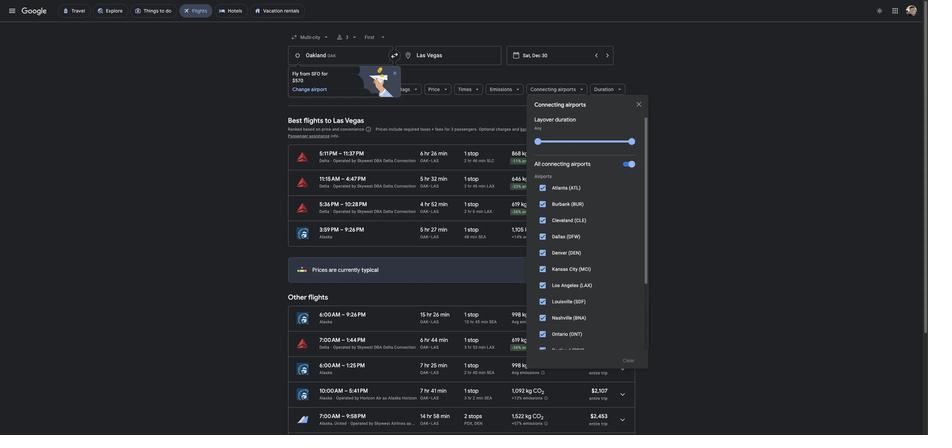 Task type: describe. For each thing, give the bounding box(es) containing it.
total duration 15 hr 26 min. element
[[420, 312, 464, 320]]

leaves oakland international airport at 5:36 pm on saturday, december 30 and arrives at harry reid international airport at 10:28 pm on saturday, december 30. element
[[320, 201, 367, 208]]

skywest for 10:28 pm
[[357, 210, 373, 214]]

2 inside 1,092 kg co 2
[[542, 390, 544, 396]]

2 horizon from the left
[[402, 396, 417, 401]]

– up the united at the bottom left
[[342, 414, 345, 420]]

2 inside 646 kg co 2
[[538, 178, 541, 184]]

hr inside 6 hr 26 min oak – las
[[425, 151, 430, 157]]

– inside 6 hr 26 min oak – las
[[429, 159, 431, 163]]

bag
[[521, 127, 528, 132]]

emissions button
[[486, 81, 524, 98]]

airlines inside popup button
[[364, 86, 381, 93]]

denver (den)
[[552, 251, 581, 256]]

burbank (bur)
[[552, 202, 584, 207]]

-36% emissions
[[512, 346, 542, 351]]

total duration 14 hr 58 min. element
[[420, 414, 464, 421]]

emissions down 868 kg co 2
[[522, 159, 542, 164]]

– right the 5:11 pm text field on the left top
[[339, 151, 342, 157]]

total duration 6 hr 26 min. element
[[420, 151, 464, 158]]

1 stop 2 hr 46 min slc
[[464, 151, 494, 163]]

avg for 7 hr 25 min
[[512, 371, 519, 376]]

2453 US dollars text field
[[591, 414, 608, 420]]

all for all connecting airports
[[535, 161, 541, 168]]

entire for $1,180
[[589, 159, 600, 164]]

25
[[431, 363, 437, 370]]

co for 14 hr 58 min
[[533, 414, 541, 420]]

layover (1 of 1) is a 2 hr 46 min layover at los angeles international airport in los angeles. element
[[464, 184, 509, 189]]

1 stop flight. element for 15 hr 26 min
[[464, 312, 479, 320]]

cleveland
[[552, 218, 573, 223]]

connecting
[[542, 161, 570, 168]]

times
[[458, 86, 472, 93]]

33%
[[514, 185, 521, 189]]

layover (1 of 1) is a 2 hr 46 min layover at salt lake city international airport in salt lake city. element
[[464, 158, 509, 164]]

ranked based on price and convenience
[[288, 127, 364, 132]]

currently
[[338, 267, 360, 274]]

5:36 pm
[[320, 201, 339, 208]]

total duration 6 hr 44 min. element
[[420, 337, 464, 345]]

hr inside 1 stop 10 hr 45 min sea
[[470, 320, 474, 325]]

den
[[475, 422, 483, 427]]

las for 14 hr 58 min
[[431, 422, 439, 427]]

2 down -36% emissions
[[538, 365, 540, 371]]

alaska down '10:00 am'
[[320, 396, 332, 401]]

learn more about ranking image
[[366, 126, 372, 133]]

emissions down 646 kg co 2
[[522, 185, 542, 189]]

998 for 15 hr 26 min
[[512, 312, 521, 319]]

prices for are
[[312, 267, 328, 274]]

– inside 6 hr 44 min oak – las
[[429, 346, 431, 350]]

las for 5 hr 32 min
[[431, 184, 439, 189]]

layover (1 of 1) is a 3 hr 2 min layover at seattle-tacoma international airport in seattle. element
[[464, 396, 509, 401]]

– right departure time: 5:36 pm. text field at top
[[340, 201, 344, 208]]

2 inside 2 stops pdx , den
[[464, 414, 467, 420]]

1 for 4 hr 52 min
[[464, 201, 467, 208]]

hr inside 1 stop 2 hr 40 min sea
[[468, 371, 472, 376]]

$1,957
[[592, 363, 608, 370]]

1 stop 2 hr 6 min lax
[[464, 201, 492, 214]]

airports
[[535, 174, 552, 179]]

skywest down air
[[375, 422, 390, 427]]

(atl)
[[569, 185, 581, 191]]

26 for 6
[[431, 151, 437, 157]]

las for 6 hr 26 min
[[431, 159, 439, 163]]

leaves oakland international airport at 3:59 pm on saturday, december 30 and arrives at harry reid international airport at 9:26 pm on saturday, december 30. element
[[320, 227, 364, 234]]

6:00 am – 9:26 pm alaska
[[320, 312, 366, 325]]

bag fees button
[[521, 127, 537, 132]]

2 left nashville
[[538, 314, 540, 320]]

 image for 11:15 am
[[331, 184, 332, 189]]

min inside 1 stop 48 min sea
[[470, 235, 477, 240]]

min inside 6 hr 44 min oak – las
[[439, 337, 448, 344]]

slc
[[487, 159, 494, 163]]

hr inside 15 hr 26 min oak – las
[[427, 312, 432, 319]]

change appearance image
[[872, 3, 888, 19]]

by for 11:37 pm
[[352, 159, 356, 163]]

lax for 6 hr 44 min
[[487, 346, 495, 350]]

operated down 9:58 pm text box
[[351, 422, 368, 427]]

min inside 14 hr 58 min oak – las
[[441, 414, 450, 420]]

2 fees from the left
[[529, 127, 537, 132]]

– left 5:41 pm
[[345, 388, 348, 395]]

dba for 5:11 pm – 11:37 pm
[[374, 159, 382, 163]]

3 inside popup button
[[346, 35, 349, 40]]

min inside "5 hr 27 min oak – las"
[[438, 227, 447, 234]]

alaska inside 3:59 pm – 9:26 pm alaska
[[320, 235, 332, 240]]

hr inside 14 hr 58 min oak – las
[[427, 414, 432, 420]]

by for 4:47 pm
[[352, 184, 356, 189]]

– inside 7 hr 25 min oak – las
[[429, 371, 431, 376]]

passengers.
[[455, 127, 478, 132]]

skywest for 1:44 pm
[[357, 346, 373, 350]]

 image for 7:00 am
[[331, 346, 332, 350]]

– inside 14 hr 58 min oak – las
[[429, 422, 431, 427]]

646 kg co 2
[[512, 176, 541, 184]]

min inside the 1 stop 2 hr 46 min slc
[[479, 159, 486, 163]]

sea for 7 hr 41 min
[[485, 396, 492, 401]]

emissions down 1,522 kg co 2
[[523, 422, 543, 427]]

swap origin and destination. image
[[391, 52, 399, 60]]

fly
[[292, 71, 299, 77]]

from
[[300, 71, 310, 77]]

1 for 7 hr 41 min
[[464, 388, 467, 395]]

$1,180 entire trip
[[589, 151, 608, 164]]

alaska right air
[[388, 396, 401, 401]]

(den)
[[569, 251, 581, 256]]

1 stop flight. element for 6 hr 26 min
[[464, 151, 479, 158]]

1 for 5 hr 27 min
[[464, 227, 467, 234]]

vegas
[[345, 117, 364, 125]]

26 for 15
[[433, 312, 439, 319]]

any
[[535, 126, 542, 131]]

3 inside 1 stop 3 hr 2 min sea
[[464, 396, 467, 401]]

oak for 14 hr 58 min
[[420, 422, 429, 427]]

co up -36% emissions
[[528, 337, 537, 344]]

angeles
[[561, 283, 579, 289]]

$2,107
[[592, 388, 608, 395]]

2 inside 1,522 kg co 2
[[541, 416, 544, 422]]

(bna)
[[573, 316, 586, 321]]

hr inside "5 hr 27 min oak – las"
[[425, 227, 430, 234]]

co for 5 hr 27 min
[[532, 227, 541, 234]]

stop for 7 hr 41 min
[[468, 388, 479, 395]]

619 kg co 2 -36% emissions
[[512, 201, 542, 215]]

– inside 3:59 pm – 9:26 pm alaska
[[340, 227, 344, 234]]

kg for 14 hr 58 min
[[526, 414, 532, 420]]

oak for 6 hr 26 min
[[420, 159, 429, 163]]

7:00 am – 1:44 pm
[[320, 337, 365, 344]]

airlines inside main content
[[391, 422, 406, 427]]

layover
[[535, 117, 554, 123]]

prices for include
[[376, 127, 388, 132]]

total duration 5 hr 32 min. element
[[420, 176, 464, 184]]

to
[[325, 117, 332, 125]]

stop for 5 hr 32 min
[[468, 176, 479, 183]]

best
[[288, 117, 302, 125]]

all filters button
[[288, 81, 326, 98]]

41
[[431, 388, 436, 395]]

kg for 5 hr 27 min
[[525, 227, 531, 234]]

(mci)
[[579, 267, 591, 272]]

emissions down 619 kg co
[[522, 346, 542, 351]]

hr inside 7 hr 25 min oak – las
[[425, 363, 430, 370]]

Departure time: 5:11 PM. text field
[[320, 151, 337, 157]]

7:00 am – 9:58 pm
[[320, 414, 366, 420]]

2 inside 619 kg co 2 -36% emissions
[[537, 204, 539, 209]]

hr inside 5 hr 32 min oak – las
[[425, 176, 430, 183]]

co for 5 hr 32 min
[[530, 176, 538, 183]]

Departure time: 6:00 AM. text field
[[320, 363, 341, 370]]

air
[[376, 396, 382, 401]]

1 stop flight. element for 5 hr 32 min
[[464, 176, 479, 184]]

oak for 7 hr 25 min
[[420, 371, 429, 376]]

hr inside 1 stop 2 hr 46 min lax
[[468, 184, 472, 189]]

min inside 1 stop 2 hr 6 min lax
[[476, 210, 483, 214]]

– inside "6:00 am – 1:25 pm alaska"
[[342, 363, 345, 370]]

las for 7 hr 41 min
[[431, 396, 439, 401]]

sea inside 1 stop 48 min sea
[[479, 235, 486, 240]]

min inside 15 hr 26 min oak – las
[[441, 312, 450, 319]]

Departure time: 11:15 AM. text field
[[320, 176, 340, 183]]

3 inside 1 stop 3 hr 53 min lax
[[464, 346, 467, 350]]

flight details. leaves oakland international airport at 6:00 am on saturday, december 30 and arrives at harry reid international airport at 1:25 pm on saturday, december 30. image
[[615, 361, 631, 378]]

5:36 pm – 10:28 pm
[[320, 201, 367, 208]]

denver
[[552, 251, 567, 256]]

bags
[[399, 86, 410, 93]]

skywest for 4:47 pm
[[357, 184, 373, 189]]

Departure time: 10:00 AM. text field
[[320, 388, 343, 395]]

skywest
[[426, 422, 443, 427]]

operated by skywest dba delta connection for 1:44 pm
[[333, 346, 416, 350]]

Arrival time: 4:47 PM. text field
[[346, 176, 366, 183]]

40
[[473, 371, 478, 376]]

– left 4:47 pm text box
[[341, 176, 345, 183]]

for inside prices include required taxes + fees for 3 passengers. optional charges and bag fees may apply. passenger assistance
[[445, 127, 450, 132]]

3 inside prices include required taxes + fees for 3 passengers. optional charges and bag fees may apply. passenger assistance
[[451, 127, 454, 132]]

1 vertical spatial connecting
[[535, 102, 564, 109]]

operated down leaves oakland international airport at 10:00 am on saturday, december 30 and arrives at harry reid international airport at 5:41 pm on saturday, december 30. "element"
[[336, 396, 354, 401]]

and inside prices include required taxes + fees for 3 passengers. optional charges and bag fees may apply. passenger assistance
[[512, 127, 519, 132]]

for inside fly from sfo for $570 change airport
[[322, 71, 328, 77]]

layover (1 of 1) is a 2 hr 40 min layover at seattle-tacoma international airport in seattle. element
[[464, 371, 509, 376]]

2 inside 1,105 kg co 2
[[541, 229, 543, 235]]

1 stop flight. element for 7 hr 25 min
[[464, 363, 479, 371]]

hr inside 6 hr 44 min oak – las
[[425, 337, 430, 344]]

close image
[[392, 71, 398, 76]]

kansas city (mci)
[[552, 267, 591, 272]]

– inside the 7 hr 41 min oak – las
[[429, 396, 431, 401]]

+14%
[[512, 235, 522, 240]]

9:26 pm for 6:00 am
[[346, 312, 366, 319]]

apply.
[[547, 127, 558, 132]]

min inside 1 stop 2 hr 40 min sea
[[479, 371, 486, 376]]

1:25 pm
[[346, 363, 365, 370]]

convenience
[[340, 127, 364, 132]]

1,522
[[512, 414, 524, 420]]

leaves oakland international airport at 6:00 am on saturday, december 30 and arrives at harry reid international airport at 1:25 pm on saturday, december 30. element
[[320, 363, 365, 370]]

,
[[473, 422, 473, 427]]

emissions up 1,092 kg co 2
[[520, 371, 540, 376]]

skywest for 11:37 pm
[[357, 159, 373, 163]]

36% inside 619 kg co 2 -36% emissions
[[514, 210, 521, 215]]

1 stop 2 hr 46 min lax
[[464, 176, 495, 189]]

- for 646
[[512, 185, 514, 189]]

emissions
[[490, 86, 512, 93]]

co for 7 hr 41 min
[[533, 388, 542, 395]]

may
[[538, 127, 546, 132]]

2 vertical spatial airports
[[571, 161, 591, 168]]

burbank
[[552, 202, 570, 207]]

2 inside 868 kg co 2
[[538, 153, 540, 158]]

 image for 5:11 pm
[[331, 159, 332, 163]]

Arrival time: 1:44 PM. text field
[[346, 337, 365, 344]]

(cle)
[[575, 218, 587, 223]]

layover (1 of 1) is a 2 hr 6 min layover at los angeles international airport in los angeles. element
[[464, 209, 509, 215]]

2 inside 1 stop 2 hr 6 min lax
[[464, 210, 467, 214]]

- for 868
[[512, 159, 514, 164]]

5 hr 27 min oak – las
[[420, 227, 447, 240]]

7 for 7 hr 25 min
[[420, 363, 423, 370]]

other
[[288, 294, 307, 302]]

$2,107 entire trip
[[589, 388, 608, 401]]

27
[[431, 227, 437, 234]]

dba for 11:15 am – 4:47 pm
[[374, 184, 382, 189]]

2107 US dollars text field
[[592, 388, 608, 395]]

duration
[[555, 117, 576, 123]]

kansas
[[552, 267, 568, 272]]

(lax)
[[580, 283, 592, 289]]

32
[[431, 176, 437, 183]]

emissions inside 619 kg co 2 -36% emissions
[[522, 210, 542, 215]]

layover (1 of 1) is a 48 min layover at seattle-tacoma international airport in seattle. element
[[464, 235, 509, 240]]

6 inside 1 stop 2 hr 6 min lax
[[473, 210, 475, 214]]

646
[[512, 176, 521, 183]]

stop for 6 hr 26 min
[[468, 151, 479, 157]]

nashville
[[552, 316, 572, 321]]

7 hr 41 min oak – las
[[420, 388, 447, 401]]

Arrival time: 10:28 PM. text field
[[345, 201, 367, 208]]

min inside 7 hr 25 min oak – las
[[438, 363, 447, 370]]

5:11 pm
[[320, 151, 337, 157]]

leaves oakland international airport at 7:00 am on saturday, december 30 and arrives at harry reid international airport at 1:44 pm on saturday, december 30. element
[[320, 337, 365, 344]]

los angeles (lax)
[[552, 283, 592, 289]]

(pdx)
[[572, 348, 585, 354]]

as for 14 hr 58 min
[[407, 422, 411, 427]]

none search field containing connecting airports
[[288, 29, 649, 436]]

kg up -36% emissions
[[521, 337, 527, 344]]

– left the arrival time: 1:44 pm. text field
[[342, 337, 345, 344]]

only
[[617, 348, 627, 354]]

10:00 am
[[320, 388, 343, 395]]

Arrival time: 9:26 PM. text field
[[346, 312, 366, 319]]

hr inside the 1 stop 2 hr 46 min slc
[[468, 159, 472, 163]]

1 for 6 hr 26 min
[[464, 151, 467, 157]]

all for all filters
[[301, 86, 307, 93]]

las for 4 hr 52 min
[[431, 210, 439, 214]]

by down arrival time: 5:41 pm. text field
[[355, 396, 359, 401]]

6:00 am – 1:25 pm alaska
[[320, 363, 365, 376]]

entire for $2,107
[[589, 397, 600, 401]]



Task type: vqa. For each thing, say whether or not it's contained in the screenshot.
1st Eagle from the bottom of the page
no



Task type: locate. For each thing, give the bounding box(es) containing it.
co up +14% emissions
[[532, 227, 541, 234]]

1 vertical spatial airports
[[566, 102, 586, 109]]

kg for 6 hr 26 min
[[522, 151, 528, 157]]

 image for 5:36 pm
[[331, 210, 332, 214]]

co inside 1,522 kg co 2
[[533, 414, 541, 420]]

1 las from the top
[[431, 159, 439, 163]]

1 1 stop flight. element from the top
[[464, 151, 479, 158]]

1 stop flight. element
[[464, 151, 479, 158], [464, 176, 479, 184], [464, 201, 479, 209], [464, 227, 479, 235], [464, 312, 479, 320], [464, 337, 479, 345], [464, 363, 479, 371], [464, 388, 479, 396]]

1 vertical spatial 619
[[512, 337, 520, 344]]

- for 619
[[512, 346, 514, 351]]

1 oak from the top
[[420, 159, 429, 163]]

3:59 pm – 9:26 pm alaska
[[320, 227, 364, 240]]

alaska down 6:00 am text box
[[320, 320, 332, 325]]

hr inside 1 stop 3 hr 53 min lax
[[468, 346, 472, 350]]

0 vertical spatial 619
[[512, 201, 520, 208]]

sea for 7 hr 25 min
[[487, 371, 495, 376]]

1 vertical spatial for
[[445, 127, 450, 132]]

6 oak from the top
[[420, 346, 429, 350]]

Arrival time: 9:58 PM. text field
[[346, 414, 366, 420]]

kg for 7 hr 25 min
[[522, 363, 528, 370]]

avg emissions for 15 hr 26 min
[[512, 320, 540, 325]]

0 horizontal spatial and
[[332, 127, 339, 132]]

 image down 5:11 pm
[[331, 159, 332, 163]]

horizon left air
[[360, 396, 375, 401]]

operated by skywest dba delta connection down 4:47 pm
[[333, 184, 416, 189]]

leaves oakland international airport at 11:15 am on saturday, december 30 and arrives at harry reid international airport at 4:47 pm on saturday, december 30. element
[[320, 176, 366, 183]]

min up 1 stop 2 hr 6 min lax
[[479, 184, 486, 189]]

as
[[383, 396, 387, 401], [407, 422, 411, 427]]

connection for 6 hr 26 min
[[394, 159, 416, 163]]

868
[[512, 151, 521, 157]]

sea right "40"
[[487, 371, 495, 376]]

taxes
[[420, 127, 431, 132]]

1 vertical spatial  image
[[331, 184, 332, 189]]

connecting airports
[[531, 86, 576, 93], [535, 102, 586, 109]]

– left arrival time: 9:26 pm. text box
[[342, 312, 345, 319]]

connection left 4 hr 52 min oak – las
[[394, 210, 416, 214]]

oak
[[420, 159, 429, 163], [420, 184, 429, 189], [420, 210, 429, 214], [420, 235, 429, 240], [420, 320, 429, 325], [420, 346, 429, 350], [420, 371, 429, 376], [420, 396, 429, 401], [420, 422, 429, 427]]

8 1 stop flight. element from the top
[[464, 388, 479, 396]]

louisville (sdf)
[[552, 299, 586, 305]]

2 connection from the top
[[394, 184, 416, 189]]

emissions up 619 kg co
[[520, 320, 540, 325]]

dallas (dfw)
[[552, 234, 580, 240]]

oak up '14' in the bottom left of the page
[[420, 396, 429, 401]]

by down 1:44 pm
[[352, 346, 356, 350]]

619 for 619 kg co
[[512, 337, 520, 344]]

times button
[[454, 81, 483, 98]]

1 vertical spatial 46
[[473, 184, 478, 189]]

operated for 5:11 pm
[[333, 159, 351, 163]]

fly from sfo for $570 change airport
[[292, 71, 328, 93]]

2 up pdx
[[464, 414, 467, 420]]

9 oak from the top
[[420, 422, 429, 427]]

6 stop from the top
[[468, 337, 479, 344]]

2 operated by skywest dba delta connection from the top
[[333, 184, 416, 189]]

1
[[464, 151, 467, 157], [464, 176, 467, 183], [464, 201, 467, 208], [464, 227, 467, 234], [464, 312, 467, 319], [464, 337, 467, 344], [464, 363, 467, 370], [464, 388, 467, 395]]

2 stops flight. element
[[464, 414, 482, 421]]

1 for 5 hr 32 min
[[464, 176, 467, 183]]

min right 25
[[438, 363, 447, 370]]

1 stop flight. element for 7 hr 41 min
[[464, 388, 479, 396]]

co inside 619 kg co 2 -36% emissions
[[528, 201, 537, 208]]

7 1 stop flight. element from the top
[[464, 363, 479, 371]]

flight
[[306, 73, 318, 79]]

min right 48
[[470, 235, 477, 240]]

min inside 4 hr 52 min oak – las
[[439, 201, 448, 208]]

2 5 from the top
[[420, 227, 423, 234]]

stop up layover (1 of 1) is a 2 hr 46 min layover at los angeles international airport in los angeles. element
[[468, 176, 479, 183]]

las for 6 hr 44 min
[[431, 346, 439, 350]]

46 for 5 hr 32 min
[[473, 184, 478, 189]]

2 dba from the top
[[374, 184, 382, 189]]

1 vertical spatial 7
[[420, 388, 423, 395]]

lax for 4 hr 52 min
[[485, 210, 492, 214]]

1 up layover (1 of 1) is a 2 hr 46 min layover at los angeles international airport in los angeles. element
[[464, 176, 467, 183]]

on
[[316, 127, 321, 132]]

1 stop 48 min sea
[[464, 227, 486, 240]]

trip for $2,107
[[601, 397, 608, 401]]

1 horizontal spatial horizon
[[402, 396, 417, 401]]

3 oak from the top
[[420, 210, 429, 214]]

2 trip from the top
[[601, 346, 608, 351]]

min up stops
[[476, 396, 483, 401]]

kg inside 646 kg co 2
[[523, 176, 529, 183]]

7 oak from the top
[[420, 371, 429, 376]]

flight details. leaves oakland international airport at 10:00 am on saturday, december 30 and arrives at harry reid international airport at 5:41 pm on saturday, december 30. image
[[615, 387, 631, 403]]

typical
[[362, 267, 379, 274]]

close dialog image
[[635, 100, 643, 109]]

co
[[530, 151, 538, 157], [530, 176, 538, 183], [528, 201, 537, 208], [532, 227, 541, 234], [530, 312, 538, 319], [528, 337, 537, 344], [530, 363, 538, 370], [533, 388, 542, 395], [533, 414, 541, 420]]

9 las from the top
[[431, 422, 439, 427]]

5:41 pm
[[349, 388, 368, 395]]

0 vertical spatial avg emissions
[[512, 320, 540, 325]]

1 horizontal spatial for
[[445, 127, 450, 132]]

3:59 pm
[[320, 227, 339, 234]]

by
[[352, 159, 356, 163], [352, 184, 356, 189], [352, 210, 356, 214], [352, 346, 356, 350], [355, 396, 359, 401], [369, 422, 373, 427]]

 image down departure time: 5:36 pm. text field at top
[[331, 210, 332, 214]]

alaska inside '6:00 am – 9:26 pm alaska'
[[320, 320, 332, 325]]

hr left "40"
[[468, 371, 472, 376]]

las inside 7 hr 25 min oak – las
[[431, 371, 439, 376]]

None field
[[288, 31, 332, 43], [362, 31, 389, 43], [288, 31, 332, 43], [362, 31, 389, 43]]

0 horizontal spatial as
[[383, 396, 387, 401]]

1 619 from the top
[[512, 201, 520, 208]]

1 vertical spatial airlines
[[391, 422, 406, 427]]

oak down total duration 6 hr 26 min. element
[[420, 159, 429, 163]]

7 inside 7 hr 25 min oak – las
[[420, 363, 423, 370]]

kg down -33% emissions
[[521, 201, 527, 208]]

1 horizontal spatial prices
[[376, 127, 388, 132]]

stop up layover (1 of 1) is a 2 hr 6 min layover at los angeles international airport in los angeles. "element"
[[468, 201, 479, 208]]

stop for 15 hr 26 min
[[468, 312, 479, 319]]

cleveland (cle)
[[552, 218, 587, 223]]

flight details. leaves oakland international airport at 7:00 am on saturday, december 30 and arrives at harry reid international airport at 9:58 pm on saturday, december 30. image
[[615, 412, 631, 429]]

stop inside 1 stop 2 hr 40 min sea
[[468, 363, 479, 370]]

trip for $1,180
[[601, 159, 608, 164]]

1 horizontal spatial as
[[407, 422, 411, 427]]

1 connection from the top
[[394, 159, 416, 163]]

46 inside 1 stop 2 hr 46 min lax
[[473, 184, 478, 189]]

– inside "5 hr 27 min oak – las"
[[429, 235, 431, 240]]

1 inside 1 stop 2 hr 46 min lax
[[464, 176, 467, 183]]

1,105 kg co 2
[[512, 227, 543, 235]]

as for 7 hr 41 min
[[383, 396, 387, 401]]

price button
[[424, 81, 452, 98]]

co inside 868 kg co 2
[[530, 151, 538, 157]]

include
[[389, 127, 403, 132]]

5 stop from the top
[[468, 312, 479, 319]]

hr
[[425, 151, 430, 157], [468, 159, 472, 163], [425, 176, 430, 183], [468, 184, 472, 189], [425, 201, 430, 208], [468, 210, 472, 214], [425, 227, 430, 234], [427, 312, 432, 319], [470, 320, 474, 325], [425, 337, 430, 344], [468, 346, 472, 350], [425, 363, 430, 370], [468, 371, 472, 376], [425, 388, 430, 395], [468, 396, 472, 401], [427, 414, 432, 420]]

co down -33% emissions
[[528, 201, 537, 208]]

all left filters at left
[[301, 86, 307, 93]]

1 stop flight. element down layover (1 of 1) is a 2 hr 46 min layover at los angeles international airport in los angeles. element
[[464, 201, 479, 209]]

entire right (pdx)
[[589, 346, 600, 351]]

5 inside "5 hr 27 min oak – las"
[[420, 227, 423, 234]]

6 down prices include required taxes + fees for 3 passengers. optional charges and bag fees may apply. passenger assistance
[[420, 151, 423, 157]]

dba for 7:00 am – 1:44 pm
[[374, 346, 382, 350]]

3 1 from the top
[[464, 201, 467, 208]]

duration
[[594, 86, 614, 93]]

stop inside 1 stop 3 hr 2 min sea
[[468, 388, 479, 395]]

min inside 1 stop 3 hr 2 min sea
[[476, 396, 483, 401]]

4
[[420, 201, 424, 208]]

only button
[[608, 343, 635, 359]]

hr inside 1 stop 3 hr 2 min sea
[[468, 396, 472, 401]]

Arrival time: 1:25 PM. text field
[[346, 363, 365, 370]]

 image
[[331, 159, 332, 163], [331, 184, 332, 189]]

619
[[512, 201, 520, 208], [512, 337, 520, 344]]

0 vertical spatial all
[[301, 86, 307, 93]]

emissions down 1,092 kg co 2
[[523, 396, 543, 401]]

kg for 7 hr 41 min
[[526, 388, 532, 395]]

trip for $1,957
[[601, 371, 608, 376]]

pdx
[[464, 422, 473, 427]]

avg up 1,092
[[512, 371, 519, 376]]

oak for 4 hr 52 min
[[420, 210, 429, 214]]

1 5 from the top
[[420, 176, 423, 183]]

connection for 4 hr 52 min
[[394, 210, 416, 214]]

1 7 from the top
[[420, 363, 423, 370]]

hr left slc
[[468, 159, 472, 163]]

1 vertical spatial prices
[[312, 267, 328, 274]]

min inside 5 hr 32 min oak – las
[[438, 176, 447, 183]]

– inside 4 hr 52 min oak – las
[[429, 210, 431, 214]]

1 fees from the left
[[435, 127, 444, 132]]

las inside 14 hr 58 min oak – las
[[431, 422, 439, 427]]

portland
[[552, 348, 571, 354]]

price
[[429, 86, 440, 93]]

stop inside 1 stop 10 hr 45 min sea
[[468, 312, 479, 319]]

5 oak from the top
[[420, 320, 429, 325]]

+14% emissions
[[512, 235, 543, 240]]

oak for 6 hr 44 min
[[420, 346, 429, 350]]

0 vertical spatial  image
[[331, 159, 332, 163]]

oak down total duration 6 hr 44 min. "element"
[[420, 346, 429, 350]]

oak inside 6 hr 44 min oak – las
[[420, 346, 429, 350]]

oak inside 15 hr 26 min oak – las
[[420, 320, 429, 325]]

co for 7 hr 25 min
[[530, 363, 538, 370]]

1 stop flight. element up "40"
[[464, 363, 479, 371]]

2 1 from the top
[[464, 176, 467, 183]]

5 1 stop flight. element from the top
[[464, 312, 479, 320]]

5
[[420, 176, 423, 183], [420, 227, 423, 234]]

dallas
[[552, 234, 566, 240]]

stop up 53
[[468, 337, 479, 344]]

7 for 7 hr 41 min
[[420, 388, 423, 395]]

7 las from the top
[[431, 371, 439, 376]]

layover (1 of 1) is a 3 hr 53 min layover at los angeles international airport in los angeles. element
[[464, 345, 509, 351]]

0 vertical spatial 26
[[431, 151, 437, 157]]

1 for 6 hr 44 min
[[464, 337, 467, 344]]

- down 619 kg co
[[512, 346, 514, 351]]

flights for best
[[304, 117, 323, 125]]

1 vertical spatial as
[[407, 422, 411, 427]]

co up -11% emissions
[[530, 151, 538, 157]]

7:00 am for 7:00 am – 1:44 pm
[[320, 337, 340, 344]]

hr inside the 7 hr 41 min oak – las
[[425, 388, 430, 395]]

operated by skywest airlines as alaska skywest
[[351, 422, 443, 427]]

1,092
[[512, 388, 525, 395]]

entire for $1,957
[[589, 371, 600, 376]]

optional
[[479, 127, 495, 132]]

26 inside 15 hr 26 min oak – las
[[433, 312, 439, 319]]

+57% emissions
[[512, 422, 543, 427]]

connecting airports inside popup button
[[531, 86, 576, 93]]

1 horizontal spatial and
[[512, 127, 519, 132]]

1 vertical spatial 5
[[420, 227, 423, 234]]

kg up 619 kg co
[[522, 312, 528, 319]]

1 7:00 am from the top
[[320, 337, 340, 344]]

6 las from the top
[[431, 346, 439, 350]]

0 vertical spatial 9:26 pm
[[345, 227, 364, 234]]

total duration 5 hr 27 min. element
[[420, 227, 464, 235]]

1 inside 1 stop 3 hr 2 min sea
[[464, 388, 467, 395]]

0 vertical spatial connecting airports
[[531, 86, 576, 93]]

price
[[322, 127, 331, 132]]

2 998 kg co 2 from the top
[[512, 363, 540, 371]]

las inside 5 hr 32 min oak – las
[[431, 184, 439, 189]]

10
[[464, 320, 469, 325]]

oak up 4
[[420, 184, 429, 189]]

entire inside "$1,180 entire trip"
[[589, 159, 600, 164]]

2 6:00 am from the top
[[320, 363, 341, 370]]

by for 1:44 pm
[[352, 346, 356, 350]]

0 vertical spatial 6:00 am
[[320, 312, 341, 319]]

leaves oakland international airport at 10:00 am on saturday, december 30 and arrives at harry reid international airport at 5:41 pm on saturday, december 30. element
[[320, 388, 368, 395]]

998 for 7 hr 25 min
[[512, 363, 521, 370]]

operated for 5:36 pm
[[333, 210, 351, 214]]

1 vertical spatial avg
[[512, 371, 519, 376]]

leaves oakland international airport at 5:11 pm on saturday, december 30 and arrives at harry reid international airport at 11:37 pm on saturday, december 30. element
[[320, 151, 364, 157]]

998 kg co 2 up 619 kg co
[[512, 312, 540, 320]]

1 stop from the top
[[468, 151, 479, 157]]

11:15 am – 4:47 pm
[[320, 176, 366, 183]]

entire for $2,453
[[589, 422, 600, 427]]

6 inside 6 hr 26 min oak – las
[[420, 151, 423, 157]]

min right 53
[[479, 346, 486, 350]]

leaves oakland international airport at 7:00 am on saturday, december 30 and arrives at harry reid international airport at 9:58 pm on saturday, december 30. element
[[320, 414, 366, 420]]

by down 11:37 pm
[[352, 159, 356, 163]]

min up 1 stop 48 min sea
[[476, 210, 483, 214]]

oak for 5 hr 32 min
[[420, 184, 429, 189]]

prices inside prices include required taxes + fees for 3 passengers. optional charges and bag fees may apply. passenger assistance
[[376, 127, 388, 132]]

min inside the 7 hr 41 min oak – las
[[438, 388, 447, 395]]

by for 10:28 pm
[[352, 210, 356, 214]]

4 las from the top
[[431, 235, 439, 240]]

None text field
[[288, 46, 393, 65], [396, 46, 501, 65], [288, 46, 393, 65], [396, 46, 501, 65]]

1 dba from the top
[[374, 159, 382, 163]]

required
[[404, 127, 419, 132]]

avg
[[512, 320, 519, 325], [512, 371, 519, 376]]

operated
[[333, 159, 351, 163], [333, 184, 351, 189], [333, 210, 351, 214], [333, 346, 351, 350], [336, 396, 354, 401], [351, 422, 368, 427]]

0 horizontal spatial for
[[322, 71, 328, 77]]

2 las from the top
[[431, 184, 439, 189]]

1 avg emissions from the top
[[512, 320, 540, 325]]

46 for 6 hr 26 min
[[473, 159, 478, 163]]

layover duration any
[[535, 117, 576, 131]]

6:00 am down departure time: 7:00 am. text box
[[320, 363, 341, 370]]

min inside 6 hr 26 min oak – las
[[438, 151, 448, 157]]

1 stop flight. element for 6 hr 44 min
[[464, 337, 479, 345]]

2 stops pdx , den
[[464, 414, 483, 427]]

3 1 stop flight. element from the top
[[464, 201, 479, 209]]

2 stop from the top
[[468, 176, 479, 183]]

3 trip from the top
[[601, 371, 608, 376]]

58
[[433, 414, 440, 420]]

0 vertical spatial 7:00 am
[[320, 337, 340, 344]]

0 vertical spatial 46
[[473, 159, 478, 163]]

1 operated by skywest dba delta connection from the top
[[333, 159, 416, 163]]

operated for 11:15 am
[[333, 184, 351, 189]]

las down '44'
[[431, 346, 439, 350]]

entire inside $2,107 entire trip
[[589, 397, 600, 401]]

- down 868 in the top right of the page
[[512, 159, 514, 164]]

co up -33% emissions
[[530, 176, 538, 183]]

add flight
[[296, 73, 318, 79]]

2 - from the top
[[512, 185, 514, 189]]

las for 5 hr 27 min
[[431, 235, 439, 240]]

1 vertical spatial  image
[[331, 346, 332, 350]]

11%
[[514, 159, 521, 164]]

Departure time: 7:00 AM. text field
[[320, 337, 340, 344]]

6 1 stop flight. element from the top
[[464, 337, 479, 345]]

7 1 from the top
[[464, 363, 467, 370]]

9:26 pm inside 3:59 pm – 9:26 pm alaska
[[345, 227, 364, 234]]

bags button
[[395, 81, 422, 98]]

7 stop from the top
[[468, 363, 479, 370]]

1957 US dollars text field
[[592, 363, 608, 370]]

998 kg co 2 for 15 hr 26 min
[[512, 312, 540, 320]]

avg up 619 kg co
[[512, 320, 519, 325]]

1 36% from the top
[[514, 210, 521, 215]]

all filters
[[301, 86, 321, 93]]

operated by skywest dba delta connection for 4:47 pm
[[333, 184, 416, 189]]

duration button
[[590, 81, 625, 98]]

3 connection from the top
[[394, 210, 416, 214]]

1 up the layover (1 of 1) is a 3 hr 2 min layover at seattle-tacoma international airport in seattle. element
[[464, 388, 467, 395]]

emissions down 1,105 kg co 2
[[523, 235, 543, 240]]

trip inside $1,957 entire trip
[[601, 371, 608, 376]]

6 1 from the top
[[464, 337, 467, 344]]

flights up based
[[304, 117, 323, 125]]

stop for 4 hr 52 min
[[468, 201, 479, 208]]

sea right 48
[[479, 235, 486, 240]]

hr inside 4 hr 52 min oak – las
[[425, 201, 430, 208]]

1 stop flight. element up 48
[[464, 227, 479, 235]]

avg for 15 hr 26 min
[[512, 320, 519, 325]]

sea inside 1 stop 3 hr 2 min sea
[[485, 396, 492, 401]]

2 down total duration 6 hr 26 min. element
[[464, 159, 467, 163]]

1 vertical spatial flights
[[308, 294, 328, 302]]

1 vertical spatial lax
[[485, 210, 492, 214]]

4 connection from the top
[[394, 346, 416, 350]]

4 stop from the top
[[468, 227, 479, 234]]

0 vertical spatial  image
[[331, 210, 332, 214]]

1 998 from the top
[[512, 312, 521, 319]]

atlanta
[[552, 185, 568, 191]]

Departure time: 6:00 AM. text field
[[320, 312, 341, 319]]

las for 15 hr 26 min
[[431, 320, 439, 325]]

dba for 5:36 pm – 10:28 pm
[[374, 210, 382, 214]]

1 horizon from the left
[[360, 396, 375, 401]]

lax inside 1 stop 2 hr 6 min lax
[[485, 210, 492, 214]]

min inside 1 stop 3 hr 53 min lax
[[479, 346, 486, 350]]

1 vertical spatial 998
[[512, 363, 521, 370]]

2 inside 1 stop 2 hr 46 min lax
[[464, 184, 467, 189]]

26
[[431, 151, 437, 157], [433, 312, 439, 319]]

1 1 from the top
[[464, 151, 467, 157]]

3 dba from the top
[[374, 210, 382, 214]]

airports inside popup button
[[558, 86, 576, 93]]

2 avg emissions from the top
[[512, 371, 540, 376]]

7 inside the 7 hr 41 min oak – las
[[420, 388, 423, 395]]

4 1 from the top
[[464, 227, 467, 234]]

1 vertical spatial avg emissions
[[512, 371, 540, 376]]

1 6:00 am from the top
[[320, 312, 341, 319]]

las inside the 7 hr 41 min oak – las
[[431, 396, 439, 401]]

5 entire from the top
[[589, 422, 600, 427]]

0 vertical spatial 5
[[420, 176, 423, 183]]

layover (1 of 1) is a 10 hr 45 min layover at seattle-tacoma international airport in seattle. element
[[464, 320, 509, 325]]

5 left 27
[[420, 227, 423, 234]]

1 stop flight. element for 5 hr 27 min
[[464, 227, 479, 235]]

fees right "+"
[[435, 127, 444, 132]]

stop
[[468, 151, 479, 157], [468, 176, 479, 183], [468, 201, 479, 208], [468, 227, 479, 234], [468, 312, 479, 319], [468, 337, 479, 344], [468, 363, 479, 370], [468, 388, 479, 395]]

stop for 5 hr 27 min
[[468, 227, 479, 234]]

26 down prices include required taxes + fees for 3 passengers. optional charges and bag fees may apply. passenger assistance
[[431, 151, 437, 157]]

1 vertical spatial 26
[[433, 312, 439, 319]]

leaves oakland international airport at 6:00 am on saturday, december 30 and arrives at harry reid international airport at 9:26 pm on saturday, december 30. element
[[320, 312, 366, 319]]

2 inside 1 stop 3 hr 2 min sea
[[473, 396, 475, 401]]

1,522 kg co 2
[[512, 414, 544, 422]]

7:00 am up alaska, united
[[320, 414, 340, 420]]

sea for 15 hr 26 min
[[489, 320, 497, 325]]

lax up 1 stop 48 min sea
[[485, 210, 492, 214]]

4 operated by skywest dba delta connection from the top
[[333, 346, 416, 350]]

charges
[[496, 127, 511, 132]]

6:00 am inside "6:00 am – 1:25 pm alaska"
[[320, 363, 341, 370]]

trip inside $2,453 entire trip
[[601, 422, 608, 427]]

-11% emissions
[[512, 159, 542, 164]]

 image
[[331, 210, 332, 214], [331, 346, 332, 350]]

2 vertical spatial lax
[[487, 346, 495, 350]]

Departure time: 3:59 PM. text field
[[320, 227, 339, 234]]

3 las from the top
[[431, 210, 439, 214]]

Arrival time: 5:41 PM. text field
[[349, 388, 368, 395]]

add flight button
[[288, 71, 326, 81]]

0 vertical spatial 7
[[420, 363, 423, 370]]

2 998 from the top
[[512, 363, 521, 370]]

connecting airports button
[[526, 81, 588, 98]]

5:11 pm – 11:37 pm
[[320, 151, 364, 157]]

trip down $1,957
[[601, 371, 608, 376]]

6 left '44'
[[420, 337, 423, 344]]

Departure text field
[[523, 46, 590, 65]]

ranked
[[288, 127, 302, 132]]

5 for 5 hr 27 min
[[420, 227, 423, 234]]

Arrival time: 11:37 PM. text field
[[343, 151, 364, 157]]

1 stop 3 hr 2 min sea
[[464, 388, 492, 401]]

Arrival time: 9:26 PM. text field
[[345, 227, 364, 234]]

3 entire from the top
[[589, 371, 600, 376]]

entire down $1,957
[[589, 371, 600, 376]]

stop inside the 1 stop 2 hr 46 min slc
[[468, 151, 479, 157]]

4 trip from the top
[[601, 397, 608, 401]]

min inside 1 stop 10 hr 45 min sea
[[481, 320, 488, 325]]

2 7 from the top
[[420, 388, 423, 395]]

5 inside 5 hr 32 min oak – las
[[420, 176, 423, 183]]

4 entire from the top
[[589, 397, 600, 401]]

avg emissions up 619 kg co
[[512, 320, 540, 325]]

1  image from the top
[[331, 210, 332, 214]]

1 vertical spatial 6
[[473, 210, 475, 214]]

connection for 6 hr 44 min
[[394, 346, 416, 350]]

sea inside 1 stop 2 hr 40 min sea
[[487, 371, 495, 376]]

4 - from the top
[[512, 346, 514, 351]]

1 inside 1 stop 48 min sea
[[464, 227, 467, 234]]

-33% emissions
[[512, 185, 542, 189]]

0 horizontal spatial all
[[301, 86, 307, 93]]

alaska inside "6:00 am – 1:25 pm alaska"
[[320, 371, 332, 376]]

1 and from the left
[[332, 127, 339, 132]]

1 for 15 hr 26 min
[[464, 312, 467, 319]]

7 hr 25 min oak – las
[[420, 363, 447, 376]]

– inside 5 hr 32 min oak – las
[[429, 184, 431, 189]]

0 vertical spatial avg
[[512, 320, 519, 325]]

kg down -36% emissions
[[522, 363, 528, 370]]

1  image from the top
[[331, 159, 332, 163]]

operated by skywest dba delta connection down 10:28 pm on the left top of page
[[333, 210, 416, 214]]

min right the 52 on the left top of page
[[439, 201, 448, 208]]

1 46 from the top
[[473, 159, 478, 163]]

assistance
[[309, 134, 330, 139]]

6:00 am inside '6:00 am – 9:26 pm alaska'
[[320, 312, 341, 319]]

4 oak from the top
[[420, 235, 429, 240]]

main menu image
[[8, 7, 16, 15]]

kg for 15 hr 26 min
[[522, 312, 528, 319]]

0 vertical spatial connecting
[[531, 86, 557, 93]]

0 vertical spatial 998
[[512, 312, 521, 319]]

oak inside the 7 hr 41 min oak – las
[[420, 396, 429, 401]]

– inside 15 hr 26 min oak – las
[[429, 320, 431, 325]]

0 vertical spatial flights
[[304, 117, 323, 125]]

oak inside "5 hr 27 min oak – las"
[[420, 235, 429, 240]]

main content
[[288, 112, 635, 436]]

Departure time: 5:36 PM. text field
[[320, 201, 339, 208]]

nashville (bna)
[[552, 316, 586, 321]]

1 inside the 1 stop 2 hr 46 min slc
[[464, 151, 467, 157]]

co for 15 hr 26 min
[[530, 312, 538, 319]]

1 stop flight. element down passengers.
[[464, 151, 479, 158]]

stop inside 1 stop 3 hr 53 min lax
[[468, 337, 479, 344]]

0 vertical spatial prices
[[376, 127, 388, 132]]

other flights
[[288, 294, 328, 302]]

2 1 stop flight. element from the top
[[464, 176, 479, 184]]

change
[[292, 86, 310, 93]]

1 stop flight. element up '10' at the bottom of page
[[464, 312, 479, 320]]

4 dba from the top
[[374, 346, 382, 350]]

alaska down '14' in the bottom left of the page
[[412, 422, 425, 427]]

2 entire from the top
[[589, 346, 600, 351]]

5 las from the top
[[431, 320, 439, 325]]

emissions up 1,105 kg co 2
[[522, 210, 542, 215]]

619 down 33%
[[512, 201, 520, 208]]

trip for $2,453
[[601, 422, 608, 427]]

hr left 53
[[468, 346, 472, 350]]

horizon left the 7 hr 41 min oak – las
[[402, 396, 417, 401]]

1180 US dollars text field
[[592, 151, 608, 157]]

5 1 from the top
[[464, 312, 467, 319]]

0 vertical spatial lax
[[487, 184, 495, 189]]

delta
[[320, 159, 329, 163], [383, 159, 393, 163], [320, 184, 329, 189], [383, 184, 393, 189], [320, 210, 329, 214], [383, 210, 393, 214], [320, 346, 329, 350], [383, 346, 393, 350]]

co for 6 hr 26 min
[[530, 151, 538, 157]]

hr left 32 at the left top
[[425, 176, 430, 183]]

operated down leaves oakland international airport at 11:15 am on saturday, december 30 and arrives at harry reid international airport at 4:47 pm on saturday, december 30. 'element'
[[333, 184, 351, 189]]

2 36% from the top
[[514, 346, 521, 351]]

Departure time: 7:00 AM. text field
[[320, 414, 340, 420]]

loading results progress bar
[[0, 22, 923, 23]]

las down 27
[[431, 235, 439, 240]]

entire inside $1,957 entire trip
[[589, 371, 600, 376]]

airlines right the stops, not selected image
[[364, 86, 381, 93]]

2 avg from the top
[[512, 371, 519, 376]]

1 avg from the top
[[512, 320, 519, 325]]

operated for 7:00 am
[[333, 346, 351, 350]]

1 vertical spatial 7:00 am
[[320, 414, 340, 420]]

1 998 kg co 2 from the top
[[512, 312, 540, 320]]

layover (1 of 2) is a 6 hr 54 min layover at portland international airport in portland. layover (2 of 2) is a 1 hr 43 min layover at denver international airport in denver. element
[[464, 421, 509, 427]]

8 1 from the top
[[464, 388, 467, 395]]

las inside 6 hr 26 min oak – las
[[431, 159, 439, 163]]

5 for 5 hr 32 min
[[420, 176, 423, 183]]

kg for 5 hr 32 min
[[523, 176, 529, 183]]

by down 4:47 pm
[[352, 184, 356, 189]]

kg inside 619 kg co 2 -36% emissions
[[521, 201, 527, 208]]

total duration 7 hr 25 min. element
[[420, 363, 464, 371]]

oak down '14' in the bottom left of the page
[[420, 422, 429, 427]]

0 horizontal spatial prices
[[312, 267, 328, 274]]

1 inside 1 stop 3 hr 53 min lax
[[464, 337, 467, 344]]

1 horizontal spatial all
[[535, 161, 541, 168]]

2 and from the left
[[512, 127, 519, 132]]

avg emissions for 7 hr 25 min
[[512, 371, 540, 376]]

None search field
[[288, 29, 649, 436]]

1 vertical spatial 998 kg co 2
[[512, 363, 540, 371]]

oak inside 6 hr 26 min oak – las
[[420, 159, 429, 163]]

1 up 48
[[464, 227, 467, 234]]

3 operated by skywest dba delta connection from the top
[[333, 210, 416, 214]]

and down las
[[332, 127, 339, 132]]

4 hr 52 min oak – las
[[420, 201, 448, 214]]

operated by skywest dba delta connection for 10:28 pm
[[333, 210, 416, 214]]

1 vertical spatial 9:26 pm
[[346, 312, 366, 319]]

2 oak from the top
[[420, 184, 429, 189]]

sea up layover (1 of 2) is a 6 hr 54 min layover at portland international airport in portland. layover (2 of 2) is a 1 hr 43 min layover at denver international airport in denver. element
[[485, 396, 492, 401]]

co down -36% emissions
[[530, 363, 538, 370]]

passenger assistance button
[[288, 134, 330, 139]]

52
[[431, 201, 437, 208]]

8 oak from the top
[[420, 396, 429, 401]]

1 trip from the top
[[601, 159, 608, 164]]

6:00 am for 1:25 pm
[[320, 363, 341, 370]]

2 inside 1 stop 2 hr 40 min sea
[[464, 371, 467, 376]]

0 horizontal spatial horizon
[[360, 396, 375, 401]]

connecting inside popup button
[[531, 86, 557, 93]]

las for 7 hr 25 min
[[431, 371, 439, 376]]

hr down prices include required taxes + fees for 3 passengers. optional charges and bag fees may apply. passenger assistance
[[425, 151, 430, 157]]

1 vertical spatial 36%
[[514, 346, 521, 351]]

main content containing best flights to las vegas
[[288, 112, 635, 436]]

0 vertical spatial airlines
[[364, 86, 381, 93]]

oak inside 4 hr 52 min oak – las
[[420, 210, 429, 214]]

2 46 from the top
[[473, 184, 478, 189]]

0 vertical spatial for
[[322, 71, 328, 77]]

operated by skywest dba delta connection down arrival time: 11:37 pm. text field
[[333, 159, 416, 163]]

2 vertical spatial 6
[[420, 337, 423, 344]]

11:15 am
[[320, 176, 340, 183]]

total duration 7 hr 41 min. element
[[420, 388, 464, 396]]

stops, not selected image
[[329, 81, 357, 98]]

1 vertical spatial 6:00 am
[[320, 363, 341, 370]]

kg up +14% emissions
[[525, 227, 531, 234]]

998 kg co 2 down -36% emissions
[[512, 363, 540, 371]]

all connecting airports
[[535, 161, 591, 168]]

2  image from the top
[[331, 346, 332, 350]]

kg up +57% emissions
[[526, 414, 532, 420]]

city
[[570, 267, 578, 272]]

2 inside the 1 stop 2 hr 46 min slc
[[464, 159, 467, 163]]

$570
[[292, 78, 303, 83]]

las down total duration 6 hr 26 min. element
[[431, 159, 439, 163]]

0 horizontal spatial fees
[[435, 127, 444, 132]]

ontario
[[552, 332, 568, 337]]

operated by skywest dba delta connection down 1:44 pm
[[333, 346, 416, 350]]

0 horizontal spatial airlines
[[364, 86, 381, 93]]

2 619 from the top
[[512, 337, 520, 344]]

1 - from the top
[[512, 159, 514, 164]]

619 for 619 kg co 2 -36% emissions
[[512, 201, 520, 208]]

0 vertical spatial airports
[[558, 86, 576, 93]]

as right air
[[383, 396, 387, 401]]

1 stop flight. element for 4 hr 52 min
[[464, 201, 479, 209]]

by down operated by horizon air as alaska horizon
[[369, 422, 373, 427]]

1 horizontal spatial airlines
[[391, 422, 406, 427]]

oak for 15 hr 26 min
[[420, 320, 429, 325]]

15
[[420, 312, 426, 319]]

min inside 1 stop 2 hr 46 min lax
[[479, 184, 486, 189]]

2 up stops
[[473, 396, 475, 401]]

8 stop from the top
[[468, 388, 479, 395]]

5 trip from the top
[[601, 422, 608, 427]]

– down 27
[[429, 235, 431, 240]]

las inside 6 hr 44 min oak – las
[[431, 346, 439, 350]]

– inside '6:00 am – 9:26 pm alaska'
[[342, 312, 345, 319]]

total duration 4 hr 52 min. element
[[420, 201, 464, 209]]

0 vertical spatial 998 kg co 2
[[512, 312, 540, 320]]

1 for 7 hr 25 min
[[464, 363, 467, 370]]

1 entire from the top
[[589, 159, 600, 164]]

– down '44'
[[429, 346, 431, 350]]

26 inside 6 hr 26 min oak – las
[[431, 151, 437, 157]]

1 vertical spatial connecting airports
[[535, 102, 586, 109]]

6 for 6 hr 26 min
[[420, 151, 423, 157]]

flights for other
[[308, 294, 328, 302]]

2 up -11% emissions
[[538, 153, 540, 158]]

oak for 7 hr 41 min
[[420, 396, 429, 401]]

8 las from the top
[[431, 396, 439, 401]]

1 horizontal spatial fees
[[529, 127, 537, 132]]

0 vertical spatial as
[[383, 396, 387, 401]]

2 7:00 am from the top
[[320, 414, 340, 420]]

6 for 6 hr 44 min
[[420, 337, 423, 344]]

2  image from the top
[[331, 184, 332, 189]]

3 - from the top
[[512, 210, 514, 215]]

portland (pdx)
[[552, 348, 585, 354]]

lax inside 1 stop 2 hr 46 min lax
[[487, 184, 495, 189]]

0 vertical spatial 36%
[[514, 210, 521, 215]]

passenger
[[288, 134, 308, 139]]

4 1 stop flight. element from the top
[[464, 227, 479, 235]]

hr inside 1 stop 2 hr 6 min lax
[[468, 210, 472, 214]]

868 kg co 2
[[512, 151, 540, 158]]

operated by horizon air as alaska horizon
[[336, 396, 417, 401]]

oak inside 14 hr 58 min oak – las
[[420, 422, 429, 427]]

1 vertical spatial all
[[535, 161, 541, 168]]

0 vertical spatial 6
[[420, 151, 423, 157]]

- inside 619 kg co 2 -36% emissions
[[512, 210, 514, 215]]

3 stop from the top
[[468, 201, 479, 208]]

6:00 am for 9:26 pm
[[320, 312, 341, 319]]



